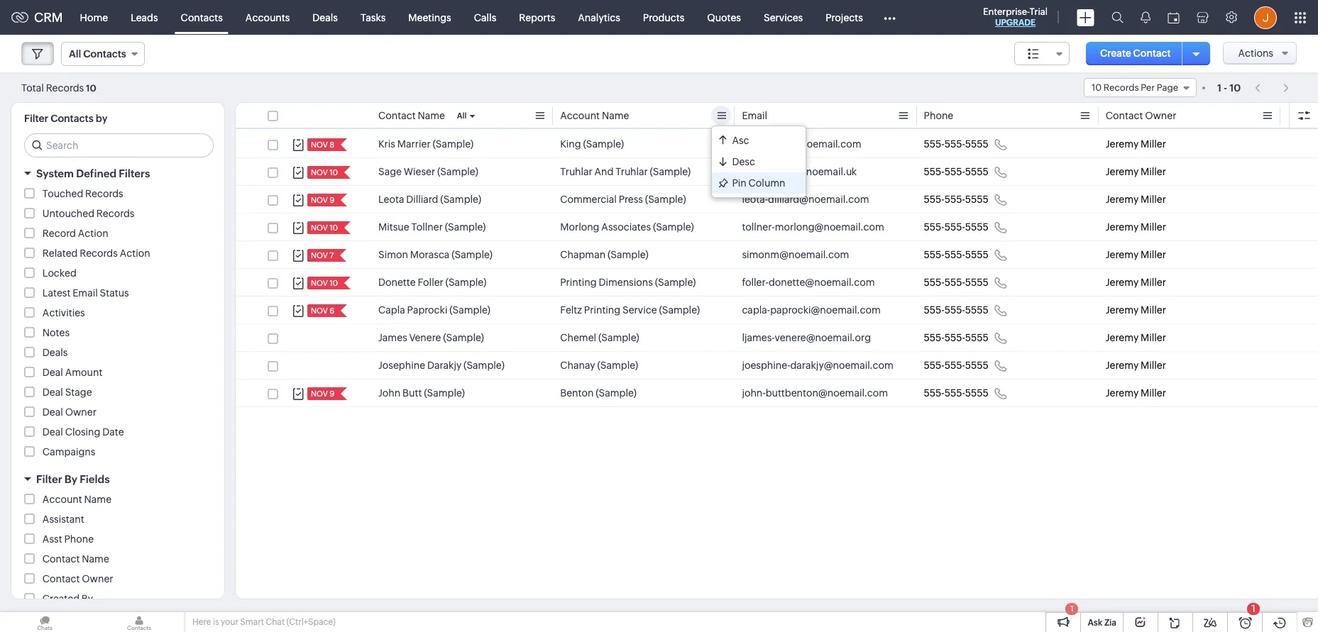 Task type: describe. For each thing, give the bounding box(es) containing it.
contacts for all contacts
[[83, 48, 126, 60]]

(sample) right service
[[659, 304, 700, 316]]

by for filter
[[64, 473, 77, 485]]

crm link
[[11, 10, 63, 25]]

deal for deal stage
[[42, 387, 63, 398]]

asc
[[732, 135, 749, 146]]

1 555-555-5555 from the top
[[924, 138, 989, 150]]

asst
[[42, 534, 62, 545]]

555-555-5555 for dilliard@noemail.com
[[924, 194, 989, 205]]

morlong associates (sample) link
[[560, 220, 694, 234]]

joesphine-darakjy@noemail.com link
[[742, 358, 894, 373]]

chat
[[266, 617, 285, 627]]

ask
[[1088, 618, 1102, 628]]

calls link
[[463, 0, 508, 34]]

nov 9 link for leota
[[307, 194, 336, 207]]

closing
[[65, 427, 100, 438]]

1 truhlar from the left
[[560, 166, 592, 177]]

enterprise-trial upgrade
[[983, 6, 1048, 28]]

system defined filters
[[36, 168, 150, 180]]

commercial press (sample) link
[[560, 192, 686, 207]]

miller for wieser@noemail.uk
[[1141, 166, 1166, 177]]

sage wieser (sample)
[[378, 166, 478, 177]]

home link
[[69, 0, 119, 34]]

555-555-5555 for darakjy@noemail.com
[[924, 360, 989, 371]]

darakjy
[[427, 360, 462, 371]]

meetings link
[[397, 0, 463, 34]]

untouched records
[[42, 208, 134, 219]]

truhlar and truhlar (sample)
[[560, 166, 691, 177]]

contacts for filter contacts by
[[51, 113, 93, 124]]

associates
[[601, 221, 651, 233]]

(sample) up service
[[655, 277, 696, 288]]

tollner-morlong@noemail.com link
[[742, 220, 884, 234]]

0 vertical spatial contact owner
[[1106, 110, 1176, 121]]

dilliard
[[406, 194, 438, 205]]

amount
[[65, 367, 102, 378]]

james
[[378, 332, 407, 344]]

555-555-5555 for donette@noemail.com
[[924, 277, 989, 288]]

1 vertical spatial owner
[[65, 407, 96, 418]]

sage
[[378, 166, 402, 177]]

chemel (sample) link
[[560, 331, 639, 345]]

dimensions
[[599, 277, 653, 288]]

total records 10
[[21, 82, 96, 93]]

deal owner
[[42, 407, 96, 418]]

nov 10 link for donette
[[307, 277, 339, 290]]

contact inside button
[[1133, 48, 1171, 59]]

simonm@noemail.com
[[742, 249, 849, 260]]

(sample) right paprocki
[[449, 304, 490, 316]]

wieser@noemail.uk
[[767, 166, 857, 177]]

10 right -
[[1230, 82, 1241, 93]]

printing inside feltz printing service (sample) link
[[584, 304, 620, 316]]

foller-
[[742, 277, 769, 288]]

1 horizontal spatial action
[[120, 248, 150, 259]]

capla-paprocki@noemail.com
[[742, 304, 881, 316]]

king
[[560, 138, 581, 150]]

and
[[594, 166, 614, 177]]

size image
[[1028, 48, 1039, 60]]

dilliard@noemail.com
[[768, 194, 869, 205]]

5555 for donette@noemail.com
[[965, 277, 989, 288]]

jeremy for venere@noemail.org
[[1106, 332, 1139, 344]]

0 vertical spatial phone
[[924, 110, 953, 121]]

nov for john butt (sample)
[[311, 390, 328, 398]]

create menu image
[[1077, 9, 1094, 26]]

filter for filter contacts by
[[24, 113, 48, 124]]

capla
[[378, 304, 405, 316]]

nov 8 link
[[307, 138, 336, 151]]

untouched
[[42, 208, 94, 219]]

filter by fields button
[[11, 467, 224, 492]]

wieser
[[404, 166, 435, 177]]

tollner
[[411, 221, 443, 233]]

donette foller (sample)
[[378, 277, 486, 288]]

miller for venere@noemail.org
[[1141, 332, 1166, 344]]

nov 6
[[311, 307, 334, 315]]

morlong associates (sample)
[[560, 221, 694, 233]]

1 vertical spatial account name
[[42, 494, 111, 505]]

benton
[[560, 388, 594, 399]]

all for all contacts
[[69, 48, 81, 60]]

printing dimensions (sample) link
[[560, 275, 696, 290]]

miller for dilliard@noemail.com
[[1141, 194, 1166, 205]]

all contacts
[[69, 48, 126, 60]]

deal for deal closing date
[[42, 427, 63, 438]]

6
[[329, 307, 334, 315]]

555-555-5555 for buttbenton@noemail.com
[[924, 388, 989, 399]]

(sample) down feltz printing service (sample) link
[[598, 332, 639, 344]]

services link
[[752, 0, 814, 34]]

1 jeremy miller from the top
[[1106, 138, 1166, 150]]

search image
[[1111, 11, 1124, 23]]

(sample) down darakjy
[[424, 388, 465, 399]]

reports link
[[508, 0, 567, 34]]

smart
[[240, 617, 264, 627]]

john butt (sample) link
[[378, 386, 465, 400]]

(sample) right "press"
[[645, 194, 686, 205]]

miller for buttbenton@noemail.com
[[1141, 388, 1166, 399]]

press
[[619, 194, 643, 205]]

miller for donette@noemail.com
[[1141, 277, 1166, 288]]

kris marrier (sample)
[[378, 138, 474, 150]]

per
[[1141, 82, 1155, 93]]

All Contacts field
[[61, 42, 145, 66]]

products
[[643, 12, 684, 23]]

(sample) inside "link"
[[445, 221, 486, 233]]

5555 for buttbenton@noemail.com
[[965, 388, 989, 399]]

(sample) right dilliard at the top of the page
[[440, 194, 481, 205]]

10 up 6
[[329, 279, 338, 287]]

jeremy miller for paprocki@noemail.com
[[1106, 304, 1166, 316]]

record
[[42, 228, 76, 239]]

defined
[[76, 168, 116, 180]]

create menu element
[[1068, 0, 1103, 34]]

mitsue tollner (sample) link
[[378, 220, 486, 234]]

latest email status
[[42, 287, 129, 299]]

buttbenton@noemail.com
[[766, 388, 888, 399]]

records for total
[[46, 82, 84, 93]]

filters
[[119, 168, 150, 180]]

feltz printing service (sample) link
[[560, 303, 700, 317]]

josephine darakjy (sample) link
[[378, 358, 505, 373]]

nov for kris marrier (sample)
[[311, 141, 328, 149]]

signals element
[[1132, 0, 1159, 35]]

signals image
[[1141, 11, 1151, 23]]

create contact
[[1100, 48, 1171, 59]]

create
[[1100, 48, 1131, 59]]

9 for leota
[[329, 196, 334, 204]]

(sample) up sage wieser (sample) link
[[433, 138, 474, 150]]

jeremy for paprocki@noemail.com
[[1106, 304, 1139, 316]]

name down asst phone
[[82, 554, 109, 565]]

analytics
[[578, 12, 620, 23]]

5555 for morlong@noemail.com
[[965, 221, 989, 233]]

pin
[[732, 177, 747, 189]]

jeremy for dilliard@noemail.com
[[1106, 194, 1139, 205]]

paprocki@noemail.com
[[770, 304, 881, 316]]

555-555-5555 for morlong@noemail.com
[[924, 221, 989, 233]]

miller for paprocki@noemail.com
[[1141, 304, 1166, 316]]

touched
[[42, 188, 83, 199]]

0 vertical spatial contact name
[[378, 110, 445, 121]]

jeremy for darakjy@noemail.com
[[1106, 360, 1139, 371]]

chanay (sample)
[[560, 360, 638, 371]]

1 horizontal spatial 1
[[1217, 82, 1221, 93]]

(ctrl+space)
[[286, 617, 336, 627]]

records for 10
[[1104, 82, 1139, 93]]

ljames-venere@noemail.org link
[[742, 331, 871, 345]]

simon
[[378, 249, 408, 260]]

(sample) right associates
[[653, 221, 694, 233]]

5 jeremy from the top
[[1106, 249, 1139, 260]]

(sample) right wieser on the top of page
[[437, 166, 478, 177]]

foller-donette@noemail.com link
[[742, 275, 875, 290]]

here
[[192, 617, 211, 627]]

by for created
[[82, 593, 93, 605]]

(sample) down chemel (sample) link
[[597, 360, 638, 371]]

records for touched
[[85, 188, 123, 199]]

555-555-5555 for paprocki@noemail.com
[[924, 304, 989, 316]]

kris marrier (sample) link
[[378, 137, 474, 151]]

printing inside printing dimensions (sample) link
[[560, 277, 597, 288]]

feltz printing service (sample)
[[560, 304, 700, 316]]

name down fields
[[84, 494, 111, 505]]

paprocki
[[407, 304, 447, 316]]

1 miller from the top
[[1141, 138, 1166, 150]]

5 miller from the top
[[1141, 249, 1166, 260]]

5555 for paprocki@noemail.com
[[965, 304, 989, 316]]

projects link
[[814, 0, 874, 34]]

jeremy for morlong@noemail.com
[[1106, 221, 1139, 233]]

nov for sage wieser (sample)
[[311, 168, 328, 177]]

foller-donette@noemail.com
[[742, 277, 875, 288]]

leota-dilliard@noemail.com link
[[742, 192, 869, 207]]

products link
[[632, 0, 696, 34]]

joesphine-darakjy@noemail.com
[[742, 360, 894, 371]]

miller for morlong@noemail.com
[[1141, 221, 1166, 233]]



Task type: locate. For each thing, give the bounding box(es) containing it.
jeremy miller for donette@noemail.com
[[1106, 277, 1166, 288]]

1 vertical spatial 9
[[329, 390, 334, 398]]

capla paprocki (sample) link
[[378, 303, 490, 317]]

7 jeremy from the top
[[1106, 304, 1139, 316]]

2 5555 from the top
[[965, 166, 989, 177]]

king (sample)
[[560, 138, 624, 150]]

2 nov from the top
[[311, 168, 328, 177]]

(sample) right tollner
[[445, 221, 486, 233]]

0 horizontal spatial account
[[42, 494, 82, 505]]

0 horizontal spatial deals
[[42, 347, 68, 358]]

10 Records Per Page field
[[1084, 78, 1197, 97]]

5 5555 from the top
[[965, 249, 989, 260]]

deal left stage
[[42, 387, 63, 398]]

8 jeremy from the top
[[1106, 332, 1139, 344]]

jeremy miller for venere@noemail.org
[[1106, 332, 1166, 344]]

owner down page
[[1145, 110, 1176, 121]]

10 miller from the top
[[1141, 388, 1166, 399]]

5 jeremy miller from the top
[[1106, 249, 1166, 260]]

by inside dropdown button
[[64, 473, 77, 485]]

search element
[[1103, 0, 1132, 35]]

5555 for darakjy@noemail.com
[[965, 360, 989, 371]]

system
[[36, 168, 74, 180]]

truhlar up "press"
[[616, 166, 648, 177]]

filter for filter by fields
[[36, 473, 62, 485]]

jeremy for donette@noemail.com
[[1106, 277, 1139, 288]]

nov 10 link for mitsue
[[307, 221, 339, 234]]

contact name down asst phone
[[42, 554, 109, 565]]

contacts down home
[[83, 48, 126, 60]]

10 records per page
[[1092, 82, 1178, 93]]

contacts left by
[[51, 113, 93, 124]]

3 5555 from the top
[[965, 194, 989, 205]]

benton (sample) link
[[560, 386, 637, 400]]

records left per
[[1104, 82, 1139, 93]]

chemel
[[560, 332, 596, 344]]

1 nov 9 from the top
[[311, 196, 334, 204]]

6 miller from the top
[[1141, 277, 1166, 288]]

simon morasca (sample)
[[378, 249, 493, 260]]

jeremy for buttbenton@noemail.com
[[1106, 388, 1139, 399]]

contact name up the marrier
[[378, 110, 445, 121]]

leads link
[[119, 0, 169, 34]]

name
[[418, 110, 445, 121], [602, 110, 629, 121], [84, 494, 111, 505], [82, 554, 109, 565]]

7 5555 from the top
[[965, 304, 989, 316]]

nov 10 for donette foller (sample)
[[311, 279, 338, 287]]

contact name
[[378, 110, 445, 121], [42, 554, 109, 565]]

4 miller from the top
[[1141, 221, 1166, 233]]

leota-dilliard@noemail.com
[[742, 194, 869, 205]]

0 vertical spatial action
[[78, 228, 108, 239]]

1 horizontal spatial phone
[[924, 110, 953, 121]]

records down touched records on the left top of the page
[[96, 208, 134, 219]]

2 555-555-5555 from the top
[[924, 166, 989, 177]]

(sample) right foller
[[445, 277, 486, 288]]

0 vertical spatial nov 10 link
[[307, 166, 339, 179]]

9 miller from the top
[[1141, 360, 1166, 371]]

(sample) up and on the left top of page
[[583, 138, 624, 150]]

deal amount
[[42, 367, 102, 378]]

analytics link
[[567, 0, 632, 34]]

(sample) up darakjy
[[443, 332, 484, 344]]

4 deal from the top
[[42, 427, 63, 438]]

1 5555 from the top
[[965, 138, 989, 150]]

by left fields
[[64, 473, 77, 485]]

2 9 from the top
[[329, 390, 334, 398]]

nov 10 link up 'nov 7'
[[307, 221, 339, 234]]

0 horizontal spatial account name
[[42, 494, 111, 505]]

1 vertical spatial nov 10
[[311, 224, 338, 232]]

1 vertical spatial printing
[[584, 304, 620, 316]]

5555 for venere@noemail.org
[[965, 332, 989, 344]]

meetings
[[408, 12, 451, 23]]

0 horizontal spatial 1
[[1070, 605, 1074, 613]]

3 miller from the top
[[1141, 194, 1166, 205]]

nov 10 for mitsue tollner (sample)
[[311, 224, 338, 232]]

10 inside 10 records per page field
[[1092, 82, 1102, 93]]

column
[[749, 177, 785, 189]]

records up filter contacts by
[[46, 82, 84, 93]]

pin column
[[732, 177, 785, 189]]

2 nov 10 from the top
[[311, 224, 338, 232]]

profile image
[[1254, 6, 1277, 29]]

account up king
[[560, 110, 600, 121]]

trial
[[1030, 6, 1048, 17]]

(sample) up commercial press (sample)
[[650, 166, 691, 177]]

filter
[[24, 113, 48, 124], [36, 473, 62, 485]]

projects
[[826, 12, 863, 23]]

(sample) down chanay (sample) link
[[596, 388, 637, 399]]

truhlar left and on the left top of page
[[560, 166, 592, 177]]

10 inside total records 10
[[86, 83, 96, 93]]

nov 9 down nov 8
[[311, 196, 334, 204]]

james venere (sample)
[[378, 332, 484, 344]]

0 vertical spatial contacts
[[181, 12, 223, 23]]

filter inside dropdown button
[[36, 473, 62, 485]]

1 nov 9 link from the top
[[307, 194, 336, 207]]

9 5555 from the top
[[965, 360, 989, 371]]

1 horizontal spatial email
[[742, 110, 767, 121]]

records for related
[[80, 248, 118, 259]]

1 9 from the top
[[329, 196, 334, 204]]

leota
[[378, 194, 404, 205]]

navigation
[[1248, 77, 1297, 98]]

deal up the deal stage
[[42, 367, 63, 378]]

printing up chemel (sample)
[[584, 304, 620, 316]]

0 horizontal spatial action
[[78, 228, 108, 239]]

jeremy miller for wieser@noemail.uk
[[1106, 166, 1166, 177]]

morlong@noemail.com
[[775, 221, 884, 233]]

6 5555 from the top
[[965, 277, 989, 288]]

2 jeremy miller from the top
[[1106, 166, 1166, 177]]

555-555-5555 for wieser@noemail.uk
[[924, 166, 989, 177]]

by right created
[[82, 593, 93, 605]]

10 jeremy from the top
[[1106, 388, 1139, 399]]

nov 9 left john
[[311, 390, 334, 398]]

email up asc at the right of the page
[[742, 110, 767, 121]]

assistant
[[42, 514, 84, 525]]

10 5555 from the top
[[965, 388, 989, 399]]

contact up created
[[42, 573, 80, 585]]

1 vertical spatial email
[[73, 287, 98, 299]]

owner up the created by
[[82, 573, 113, 585]]

krismarrier@noemail.com link
[[742, 137, 861, 151]]

1 vertical spatial nov 10 link
[[307, 221, 339, 234]]

quotes link
[[696, 0, 752, 34]]

nov for mitsue tollner (sample)
[[311, 224, 328, 232]]

contact
[[1133, 48, 1171, 59], [378, 110, 416, 121], [1106, 110, 1143, 121], [42, 554, 80, 565], [42, 573, 80, 585]]

row group containing kris marrier (sample)
[[236, 131, 1318, 407]]

account up assistant
[[42, 494, 82, 505]]

8 5555 from the top
[[965, 332, 989, 344]]

josephine
[[378, 360, 425, 371]]

9 jeremy miller from the top
[[1106, 360, 1166, 371]]

555-555-5555 for venere@noemail.org
[[924, 332, 989, 344]]

commercial press (sample)
[[560, 194, 686, 205]]

account name down 'filter by fields'
[[42, 494, 111, 505]]

records down record action on the left top of the page
[[80, 248, 118, 259]]

deal for deal amount
[[42, 367, 63, 378]]

nov for leota dilliard (sample)
[[311, 196, 328, 204]]

king (sample) link
[[560, 137, 624, 151]]

filter down the campaigns
[[36, 473, 62, 485]]

(sample) right morasca
[[452, 249, 493, 260]]

all for all
[[457, 111, 467, 120]]

4 555-555-5555 from the top
[[924, 221, 989, 233]]

3 deal from the top
[[42, 407, 63, 418]]

1 nov 10 from the top
[[311, 168, 338, 177]]

0 horizontal spatial contact owner
[[42, 573, 113, 585]]

action up status
[[120, 248, 150, 259]]

by
[[96, 113, 107, 124]]

josephine darakjy (sample)
[[378, 360, 505, 371]]

0 vertical spatial 9
[[329, 196, 334, 204]]

chats image
[[0, 613, 89, 632]]

1 horizontal spatial deals
[[313, 12, 338, 23]]

4 nov from the top
[[311, 224, 328, 232]]

miller for darakjy@noemail.com
[[1141, 360, 1166, 371]]

date
[[102, 427, 124, 438]]

mitsue tollner (sample)
[[378, 221, 486, 233]]

1 nov 10 link from the top
[[307, 166, 339, 179]]

contacts right leads
[[181, 12, 223, 23]]

0 vertical spatial by
[[64, 473, 77, 485]]

2 truhlar from the left
[[616, 166, 648, 177]]

9 555-555-5555 from the top
[[924, 360, 989, 371]]

nov 9 for leota dilliard (sample)
[[311, 196, 334, 204]]

2 vertical spatial contacts
[[51, 113, 93, 124]]

capla-
[[742, 304, 770, 316]]

2 jeremy from the top
[[1106, 166, 1139, 177]]

1 vertical spatial deals
[[42, 347, 68, 358]]

6 jeremy from the top
[[1106, 277, 1139, 288]]

0 horizontal spatial email
[[73, 287, 98, 299]]

7 nov from the top
[[311, 307, 328, 315]]

nov 10 for sage wieser (sample)
[[311, 168, 338, 177]]

owner up closing
[[65, 407, 96, 418]]

2 miller from the top
[[1141, 166, 1166, 177]]

1 vertical spatial action
[[120, 248, 150, 259]]

zia
[[1104, 618, 1116, 628]]

chemel (sample)
[[560, 332, 639, 344]]

jeremy miller for buttbenton@noemail.com
[[1106, 388, 1166, 399]]

calendar image
[[1168, 12, 1180, 23]]

2 nov 9 link from the top
[[307, 388, 336, 400]]

1 horizontal spatial account name
[[560, 110, 629, 121]]

nov 7
[[311, 251, 334, 260]]

email
[[742, 110, 767, 121], [73, 287, 98, 299]]

2 deal from the top
[[42, 387, 63, 398]]

status
[[100, 287, 129, 299]]

nov 9 link for john
[[307, 388, 336, 400]]

nov 10 up nov 6
[[311, 279, 338, 287]]

9 for john
[[329, 390, 334, 398]]

nov 7 link
[[307, 249, 335, 262]]

account name up king (sample)
[[560, 110, 629, 121]]

jeremy miller for morlong@noemail.com
[[1106, 221, 1166, 233]]

morasca
[[410, 249, 450, 260]]

0 horizontal spatial contact name
[[42, 554, 109, 565]]

4 jeremy from the top
[[1106, 221, 1139, 233]]

3 nov from the top
[[311, 196, 328, 204]]

jeremy for wieser@noemail.uk
[[1106, 166, 1139, 177]]

nov 10 up 'nov 7'
[[311, 224, 338, 232]]

7 jeremy miller from the top
[[1106, 304, 1166, 316]]

related records action
[[42, 248, 150, 259]]

8 555-555-5555 from the top
[[924, 332, 989, 344]]

1 nov from the top
[[311, 141, 328, 149]]

nov 10 link for sage
[[307, 166, 339, 179]]

1 horizontal spatial all
[[457, 111, 467, 120]]

nov 10 link up nov 6
[[307, 277, 339, 290]]

0 vertical spatial email
[[742, 110, 767, 121]]

9 jeremy from the top
[[1106, 360, 1139, 371]]

5555 for dilliard@noemail.com
[[965, 194, 989, 205]]

account
[[560, 110, 600, 121], [42, 494, 82, 505]]

8 miller from the top
[[1141, 332, 1166, 344]]

(sample) up printing dimensions (sample)
[[608, 249, 649, 260]]

nov 6 link
[[307, 304, 336, 317]]

5 nov from the top
[[311, 251, 328, 260]]

filter down total at top
[[24, 113, 48, 124]]

nov 9 for john butt (sample)
[[311, 390, 334, 398]]

2 vertical spatial nov 10 link
[[307, 277, 339, 290]]

1 horizontal spatial contact owner
[[1106, 110, 1176, 121]]

latest
[[42, 287, 71, 299]]

1 vertical spatial contact owner
[[42, 573, 113, 585]]

Other Modules field
[[874, 6, 905, 29]]

6 jeremy miller from the top
[[1106, 277, 1166, 288]]

nov 10 down nov 8
[[311, 168, 338, 177]]

1 vertical spatial nov 9
[[311, 390, 334, 398]]

3 jeremy from the top
[[1106, 194, 1139, 205]]

0 vertical spatial account name
[[560, 110, 629, 121]]

4 jeremy miller from the top
[[1106, 221, 1166, 233]]

10 up 7
[[329, 224, 338, 232]]

all up 'kris marrier (sample)' link
[[457, 111, 467, 120]]

9 left john
[[329, 390, 334, 398]]

0 horizontal spatial by
[[64, 473, 77, 485]]

2 horizontal spatial 1
[[1251, 603, 1255, 615]]

1 horizontal spatial truhlar
[[616, 166, 648, 177]]

nov for donette foller (sample)
[[311, 279, 328, 287]]

printing dimensions (sample)
[[560, 277, 696, 288]]

1 horizontal spatial account
[[560, 110, 600, 121]]

locked
[[42, 268, 77, 279]]

0 horizontal spatial phone
[[64, 534, 94, 545]]

contact owner down 10 records per page field
[[1106, 110, 1176, 121]]

1 horizontal spatial contact name
[[378, 110, 445, 121]]

0 vertical spatial deals
[[313, 12, 338, 23]]

created by
[[42, 593, 93, 605]]

benton (sample)
[[560, 388, 637, 399]]

0 vertical spatial nov 10
[[311, 168, 338, 177]]

all inside field
[[69, 48, 81, 60]]

deals down notes on the left bottom of page
[[42, 347, 68, 358]]

2 vertical spatial owner
[[82, 573, 113, 585]]

2 nov 10 link from the top
[[307, 221, 339, 234]]

activities
[[42, 307, 85, 319]]

(sample) right darakjy
[[464, 360, 505, 371]]

quotes
[[707, 12, 741, 23]]

records down defined
[[85, 188, 123, 199]]

0 vertical spatial account
[[560, 110, 600, 121]]

records inside field
[[1104, 82, 1139, 93]]

deals
[[313, 12, 338, 23], [42, 347, 68, 358]]

records for untouched
[[96, 208, 134, 219]]

0 vertical spatial owner
[[1145, 110, 1176, 121]]

3 nov 10 from the top
[[311, 279, 338, 287]]

0 vertical spatial nov 9
[[311, 196, 334, 204]]

1
[[1217, 82, 1221, 93], [1251, 603, 1255, 615], [1070, 605, 1074, 613]]

commercial
[[560, 194, 617, 205]]

contacts image
[[94, 613, 184, 632]]

john
[[378, 388, 401, 399]]

john-buttbenton@noemail.com
[[742, 388, 888, 399]]

Search text field
[[25, 134, 213, 157]]

deals left tasks
[[313, 12, 338, 23]]

0 vertical spatial filter
[[24, 113, 48, 124]]

nov for capla paprocki (sample)
[[311, 307, 328, 315]]

1 jeremy from the top
[[1106, 138, 1139, 150]]

10 down 8
[[329, 168, 338, 177]]

row group
[[236, 131, 1318, 407]]

stage
[[65, 387, 92, 398]]

name up 'kris marrier (sample)' link
[[418, 110, 445, 121]]

0 vertical spatial all
[[69, 48, 81, 60]]

record action
[[42, 228, 108, 239]]

nov 10
[[311, 168, 338, 177], [311, 224, 338, 232], [311, 279, 338, 287]]

asst phone
[[42, 534, 94, 545]]

0 horizontal spatial truhlar
[[560, 166, 592, 177]]

crm
[[34, 10, 63, 25]]

system defined filters button
[[11, 161, 224, 186]]

truhlar and truhlar (sample) link
[[560, 165, 691, 179]]

9
[[329, 196, 334, 204], [329, 390, 334, 398]]

contact up kris
[[378, 110, 416, 121]]

profile element
[[1246, 0, 1285, 34]]

7 miller from the top
[[1141, 304, 1166, 316]]

0 horizontal spatial all
[[69, 48, 81, 60]]

3 jeremy miller from the top
[[1106, 194, 1166, 205]]

5 555-555-5555 from the top
[[924, 249, 989, 260]]

4 5555 from the top
[[965, 221, 989, 233]]

chanay
[[560, 360, 595, 371]]

jeremy miller for darakjy@noemail.com
[[1106, 360, 1166, 371]]

7 555-555-5555 from the top
[[924, 304, 989, 316]]

3 555-555-5555 from the top
[[924, 194, 989, 205]]

printing down chapman
[[560, 277, 597, 288]]

0 vertical spatial printing
[[560, 277, 597, 288]]

total
[[21, 82, 44, 93]]

1 vertical spatial nov 9 link
[[307, 388, 336, 400]]

nov 9 link down nov 8 link
[[307, 194, 336, 207]]

6 nov from the top
[[311, 279, 328, 287]]

None field
[[1014, 42, 1070, 65]]

reports
[[519, 12, 555, 23]]

2 nov 9 from the top
[[311, 390, 334, 398]]

10 555-555-5555 from the top
[[924, 388, 989, 399]]

1 vertical spatial contacts
[[83, 48, 126, 60]]

deal for deal owner
[[42, 407, 63, 418]]

1 vertical spatial by
[[82, 593, 93, 605]]

10 jeremy miller from the top
[[1106, 388, 1166, 399]]

10 up by
[[86, 83, 96, 93]]

account name
[[560, 110, 629, 121], [42, 494, 111, 505]]

deal closing date
[[42, 427, 124, 438]]

1 vertical spatial all
[[457, 111, 467, 120]]

created
[[42, 593, 80, 605]]

contact owner up the created by
[[42, 573, 113, 585]]

nov 9 link left john
[[307, 388, 336, 400]]

0 vertical spatial nov 9 link
[[307, 194, 336, 207]]

1 vertical spatial account
[[42, 494, 82, 505]]

1 vertical spatial filter
[[36, 473, 62, 485]]

2 vertical spatial nov 10
[[311, 279, 338, 287]]

contact up per
[[1133, 48, 1171, 59]]

contacts inside field
[[83, 48, 126, 60]]

6 555-555-5555 from the top
[[924, 277, 989, 288]]

name up king (sample)
[[602, 110, 629, 121]]

8 jeremy miller from the top
[[1106, 332, 1166, 344]]

contact down 10 records per page
[[1106, 110, 1143, 121]]

deal up the campaigns
[[42, 427, 63, 438]]

action up the related records action
[[78, 228, 108, 239]]

1 vertical spatial phone
[[64, 534, 94, 545]]

9 down 8
[[329, 196, 334, 204]]

8 nov from the top
[[311, 390, 328, 398]]

10 down create
[[1092, 82, 1102, 93]]

1 horizontal spatial by
[[82, 593, 93, 605]]

email right latest
[[73, 287, 98, 299]]

5555 for wieser@noemail.uk
[[965, 166, 989, 177]]

all up total records 10
[[69, 48, 81, 60]]

3 nov 10 link from the top
[[307, 277, 339, 290]]

contact down asst phone
[[42, 554, 80, 565]]

deal down the deal stage
[[42, 407, 63, 418]]

nov 10 link down nov 8
[[307, 166, 339, 179]]

nov for simon morasca (sample)
[[311, 251, 328, 260]]

1 deal from the top
[[42, 367, 63, 378]]

1 vertical spatial contact name
[[42, 554, 109, 565]]

upgrade
[[995, 18, 1036, 28]]

jeremy miller for dilliard@noemail.com
[[1106, 194, 1166, 205]]



Task type: vqa. For each thing, say whether or not it's contained in the screenshot.
Filter Calls by
no



